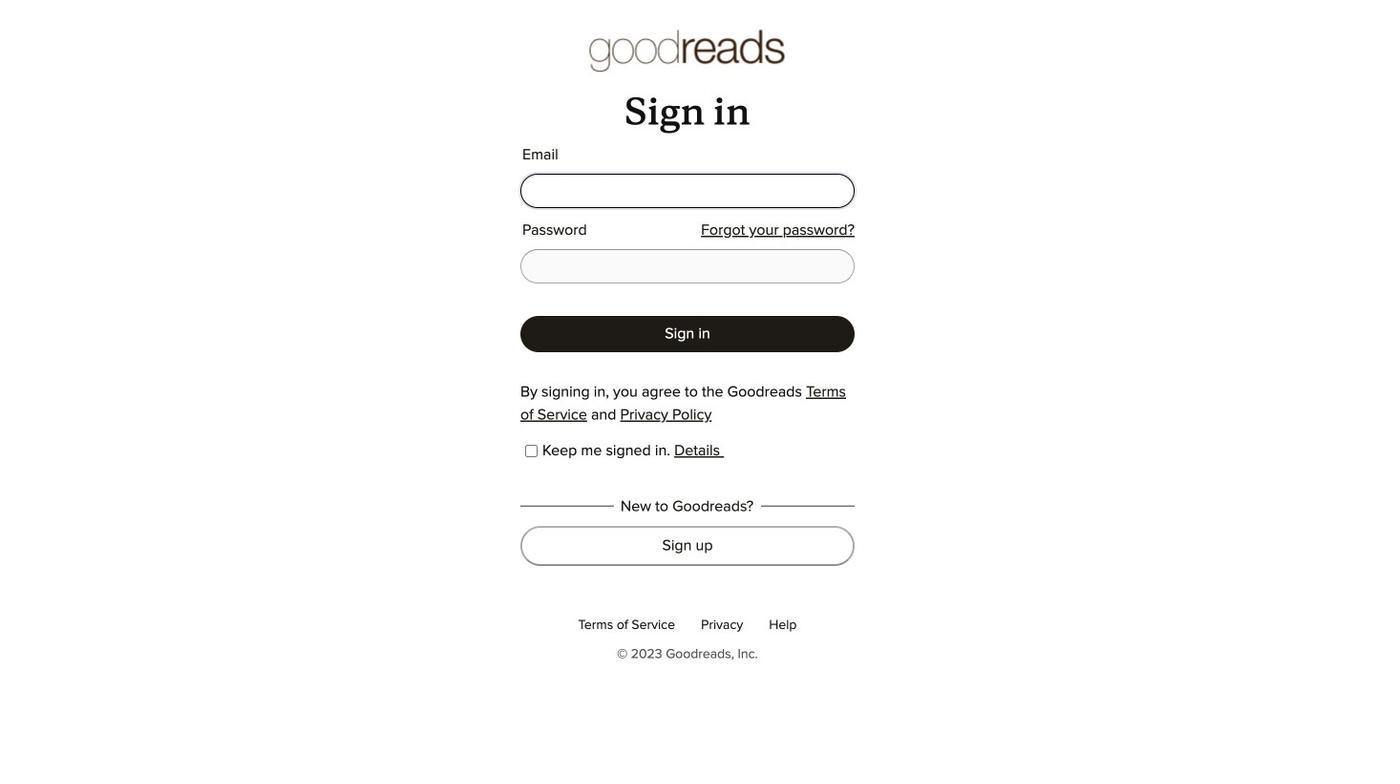 Task type: vqa. For each thing, say whether or not it's contained in the screenshot.
option
yes



Task type: describe. For each thing, give the bounding box(es) containing it.
goodreads image
[[590, 29, 785, 74]]



Task type: locate. For each thing, give the bounding box(es) containing it.
None submit
[[520, 316, 855, 353]]

None email field
[[520, 174, 855, 208]]

None password field
[[520, 249, 855, 284]]

None checkbox
[[525, 445, 538, 458]]



